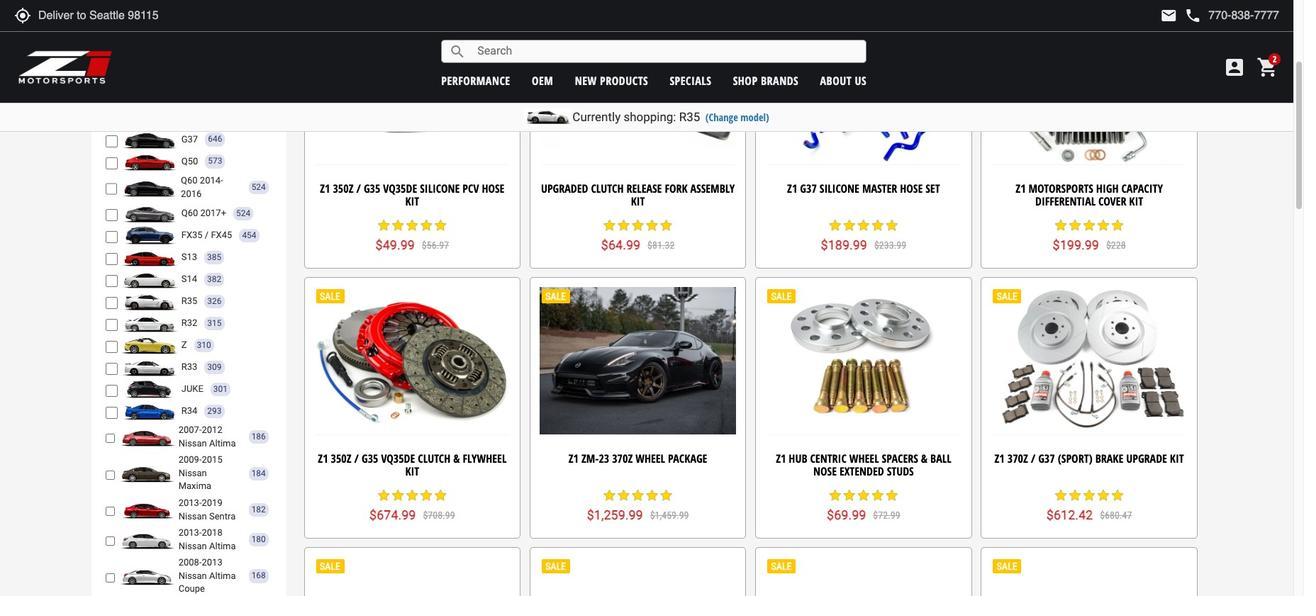 Task type: locate. For each thing, give the bounding box(es) containing it.
1 vertical spatial clutch
[[418, 451, 451, 467]]

r35 left the '(change'
[[679, 110, 700, 124]]

0 horizontal spatial g37
[[181, 134, 198, 144]]

altima for 2012
[[209, 438, 236, 449]]

/ for z1 350z / g35 vq35de clutch & flywheel kit
[[354, 451, 359, 467]]

0 vertical spatial 524
[[251, 182, 266, 192]]

r35
[[679, 110, 700, 124], [181, 296, 197, 306]]

/ for z1 370z / g37 (sport) brake upgrade kit
[[1031, 451, 1036, 467]]

0 vertical spatial altima
[[209, 438, 236, 449]]

0 vertical spatial g35
[[364, 181, 380, 197]]

nissan for 2015
[[178, 468, 207, 479]]

z1 for z1 zm-23 370z wheel package
[[569, 451, 579, 467]]

2007-
[[178, 425, 202, 436]]

pcv
[[463, 181, 479, 197]]

0 horizontal spatial 370z
[[612, 451, 633, 467]]

specials
[[670, 73, 712, 88]]

products
[[600, 73, 648, 88]]

1 horizontal spatial silicone
[[820, 181, 859, 197]]

shop
[[733, 73, 758, 88]]

370z
[[612, 451, 633, 467], [1007, 451, 1028, 467]]

0 horizontal spatial 524
[[236, 208, 251, 218]]

1 hose from the left
[[482, 181, 504, 197]]

0 horizontal spatial wheel
[[636, 451, 665, 467]]

$72.99
[[873, 510, 900, 521]]

coupe
[[178, 584, 205, 594]]

2017+
[[200, 208, 226, 218]]

None checkbox
[[105, 47, 118, 59], [105, 91, 118, 103], [105, 135, 118, 147], [105, 183, 117, 195], [105, 231, 118, 243], [105, 297, 118, 309], [105, 319, 118, 331], [105, 363, 118, 375], [105, 385, 118, 397], [105, 407, 118, 419], [105, 433, 115, 445], [105, 572, 115, 584], [105, 47, 118, 59], [105, 91, 118, 103], [105, 135, 118, 147], [105, 183, 117, 195], [105, 231, 118, 243], [105, 297, 118, 309], [105, 319, 118, 331], [105, 363, 118, 375], [105, 385, 118, 397], [105, 407, 118, 419], [105, 433, 115, 445], [105, 572, 115, 584]]

$612.42
[[1047, 508, 1093, 523]]

vq35de up 'star star star star star $49.99 $56.97'
[[383, 181, 417, 197]]

z1 350z / g35 vq35de silicone pcv hose kit
[[320, 181, 504, 209]]

kit
[[405, 194, 419, 209], [631, 194, 645, 209], [1129, 194, 1143, 209], [1170, 451, 1184, 467], [405, 464, 419, 479]]

2 q60 from the top
[[181, 208, 198, 218]]

3 nissan from the top
[[178, 511, 207, 522]]

315
[[207, 318, 222, 328]]

2 hose from the left
[[900, 181, 923, 197]]

vq35de inside z1 350z / g35 vq35de clutch & flywheel kit
[[381, 451, 415, 467]]

kit inside upgraded clutch release fork assembly kit
[[631, 194, 645, 209]]

$49.99
[[376, 238, 415, 253]]

altima inside 2013-2018 nissan altima
[[209, 541, 236, 551]]

/
[[356, 181, 361, 197], [205, 230, 209, 240], [354, 451, 359, 467], [1031, 451, 1036, 467]]

altima
[[209, 438, 236, 449], [209, 541, 236, 551], [209, 571, 236, 581]]

nissan up coupe on the bottom of the page
[[178, 571, 207, 581]]

524 right 2014-
[[251, 182, 266, 192]]

0 vertical spatial 350z
[[333, 181, 354, 197]]

infiniti q50 sedan hybrid v37 2014 2015 2016 2017 2018 2019 2020 vq37vhr 2.0t 3.0t 3.7l red sport redsport vr30ddtt z1 motorsports image
[[121, 152, 178, 171]]

301
[[213, 384, 228, 394]]

s13
[[181, 252, 197, 262]]

nissan 240sx silvia zenki kouki s14 1995 1996 1997 1998 1999 ka24de ka24det sr20det rb26dett z1 motorsports image
[[121, 270, 178, 289]]

new
[[575, 73, 597, 88]]

2 nissan from the top
[[178, 468, 207, 479]]

1 vertical spatial 2013-
[[178, 528, 202, 538]]

0 vertical spatial 2013-
[[178, 498, 202, 508]]

1 2013- from the top
[[178, 498, 202, 508]]

23
[[599, 451, 609, 467]]

z1 inside z1 350z / g35 vq35de clutch & flywheel kit
[[318, 451, 328, 467]]

g35 up $49.99
[[364, 181, 380, 197]]

350z inside z1 350z / g35 vq35de silicone pcv hose kit
[[333, 181, 354, 197]]

ball
[[930, 451, 951, 467]]

& left ball
[[921, 451, 928, 467]]

q60 up 2016
[[181, 175, 198, 186]]

g35 inside z1 350z / g35 vq35de clutch & flywheel kit
[[362, 451, 378, 467]]

brake
[[1095, 451, 1123, 467]]

1 vertical spatial 524
[[236, 208, 251, 218]]

2 vertical spatial g37
[[1038, 451, 1055, 467]]

g37
[[181, 134, 198, 144], [800, 181, 817, 197], [1038, 451, 1055, 467]]

hub
[[789, 451, 807, 467]]

altima for 2013
[[209, 571, 236, 581]]

0 horizontal spatial hose
[[482, 181, 504, 197]]

nissan maxima a35 2009 2010 2011 2012 2013 2014 2015 vq35de 3.5l le s sv sr sport z1 motorsports image
[[118, 465, 175, 483]]

$56.97
[[422, 240, 449, 251]]

1 370z from the left
[[612, 451, 633, 467]]

nissan r35 gtr gt-r awd twin turbo 2009 2010 2011 2012 2013 2014 2015 2016 2017 2018 2019 2020 vr38dett z1 motorsports image
[[121, 292, 178, 311]]

nissan inside 2007-2012 nissan altima
[[178, 438, 207, 449]]

q60 down 2016
[[181, 208, 198, 218]]

2007-2012 nissan altima
[[178, 425, 236, 449]]

1 horizontal spatial g37
[[800, 181, 817, 197]]

0 vertical spatial q60
[[181, 175, 198, 186]]

hose
[[482, 181, 504, 197], [900, 181, 923, 197]]

nissan up maxima
[[178, 468, 207, 479]]

0 vertical spatial clutch
[[591, 181, 624, 197]]

z1
[[320, 181, 330, 197], [787, 181, 797, 197], [1016, 181, 1026, 197], [318, 451, 328, 467], [569, 451, 579, 467], [776, 451, 786, 467], [995, 451, 1005, 467]]

1 horizontal spatial clutch
[[591, 181, 624, 197]]

z1 350z / g35 vq35de clutch & flywheel kit
[[318, 451, 507, 479]]

$199.99
[[1053, 238, 1099, 253]]

& left flywheel
[[453, 451, 460, 467]]

2013- inside 2013-2018 nissan altima
[[178, 528, 202, 538]]

nissan inside 2008-2013 nissan altima coupe
[[178, 571, 207, 581]]

0 horizontal spatial r35
[[181, 296, 197, 306]]

altima inside 2007-2012 nissan altima
[[209, 438, 236, 449]]

kit up star star star star star $64.99 $81.32
[[631, 194, 645, 209]]

high
[[1096, 181, 1119, 197]]

$680.47
[[1100, 510, 1132, 521]]

2 vertical spatial altima
[[209, 571, 236, 581]]

nissan inside 2013-2018 nissan altima
[[178, 541, 207, 551]]

350z inside z1 350z / g35 vq35de clutch & flywheel kit
[[331, 451, 351, 467]]

about us link
[[820, 73, 867, 88]]

nissan up 2008-
[[178, 541, 207, 551]]

new products link
[[575, 73, 648, 88]]

vq35de for silicone
[[383, 181, 417, 197]]

1 horizontal spatial &
[[921, 451, 928, 467]]

altima for 2018
[[209, 541, 236, 551]]

0 vertical spatial r35
[[679, 110, 700, 124]]

370z left (sport)
[[1007, 451, 1028, 467]]

1 vertical spatial 350z
[[331, 451, 351, 467]]

4 nissan from the top
[[178, 541, 207, 551]]

1 horizontal spatial 370z
[[1007, 451, 1028, 467]]

2 370z from the left
[[1007, 451, 1028, 467]]

1 horizontal spatial wheel
[[849, 451, 879, 467]]

kit up star star star star star $674.99 $708.99
[[405, 464, 419, 479]]

370z right 23
[[612, 451, 633, 467]]

2 2013- from the top
[[178, 528, 202, 538]]

wheel
[[636, 451, 665, 467], [849, 451, 879, 467]]

2013- for 2019
[[178, 498, 202, 508]]

clutch inside upgraded clutch release fork assembly kit
[[591, 181, 624, 197]]

clutch
[[591, 181, 624, 197], [418, 451, 451, 467]]

z1 zm-23 370z wheel package
[[569, 451, 707, 467]]

altima down 2012
[[209, 438, 236, 449]]

382
[[207, 274, 221, 284]]

clutch left release
[[591, 181, 624, 197]]

infiniti g37 coupe sedan convertible v36 cv36 hv36 skyline 2008 2009 2010 2011 2012 2013 3.7l vq37vhr z1 motorsports image
[[121, 130, 178, 149]]

nissan inside the 2009-2015 nissan maxima
[[178, 468, 207, 479]]

1 vertical spatial q60
[[181, 208, 198, 218]]

nissan juke 2011 2012 2013 2014 2015 2016 2017 vr38dett hr15de mr16ddt hr16de z1 motorsports image
[[121, 380, 178, 399]]

573
[[208, 156, 222, 166]]

5 nissan from the top
[[178, 571, 207, 581]]

1 vertical spatial altima
[[209, 541, 236, 551]]

0 vertical spatial g37
[[181, 134, 198, 144]]

nissan 240sx silvia zenki kouki s13 rps13 180sx 1989 1990 1991 1992 1993 1994 ka24e ka24de ka24det sr20det rb26dett z1 motorsports image
[[121, 248, 178, 267]]

350z
[[333, 181, 354, 197], [331, 451, 351, 467]]

kit up 'star star star star star $49.99 $56.97'
[[405, 194, 419, 209]]

q60
[[181, 175, 198, 186], [181, 208, 198, 218]]

nissan down 2019
[[178, 511, 207, 522]]

q60 2014- 2016
[[181, 175, 223, 199]]

clutch left flywheel
[[418, 451, 451, 467]]

1 nissan from the top
[[178, 438, 207, 449]]

r35 up r32
[[181, 296, 197, 306]]

2016
[[181, 188, 202, 199]]

/ inside z1 350z / g35 vq35de silicone pcv hose kit
[[356, 181, 361, 197]]

nissan for 2018
[[178, 541, 207, 551]]

2 altima from the top
[[209, 541, 236, 551]]

q60 for q60 2017+
[[181, 208, 198, 218]]

wheel left package
[[636, 451, 665, 467]]

vq35de
[[383, 181, 417, 197], [381, 451, 415, 467]]

altima down 2018
[[209, 541, 236, 551]]

& inside the "z1 hub centric wheel spacers & ball nose extended studs"
[[921, 451, 928, 467]]

z1 for z1 370z / g37 (sport) brake upgrade kit
[[995, 451, 1005, 467]]

1 silicone from the left
[[420, 181, 460, 197]]

altima down 2013
[[209, 571, 236, 581]]

1 altima from the top
[[209, 438, 236, 449]]

3 altima from the top
[[209, 571, 236, 581]]

z
[[181, 340, 187, 350]]

1 vertical spatial g35
[[362, 451, 378, 467]]

capacity
[[1121, 181, 1163, 197]]

flywheel
[[463, 451, 507, 467]]

2 wheel from the left
[[849, 451, 879, 467]]

0 horizontal spatial clutch
[[418, 451, 451, 467]]

about
[[820, 73, 852, 88]]

brands
[[761, 73, 799, 88]]

524
[[251, 182, 266, 192], [236, 208, 251, 218]]

z1 inside z1 motorsports high capacity differential cover kit
[[1016, 181, 1026, 197]]

0 vertical spatial vq35de
[[383, 181, 417, 197]]

g35 inside z1 350z / g35 vq35de silicone pcv hose kit
[[364, 181, 380, 197]]

nissan down 2007- on the bottom left of page
[[178, 438, 207, 449]]

mail
[[1160, 7, 1177, 24]]

1 horizontal spatial 524
[[251, 182, 266, 192]]

silicone inside z1 350z / g35 vq35de silicone pcv hose kit
[[420, 181, 460, 197]]

1 vertical spatial vq35de
[[381, 451, 415, 467]]

shop brands
[[733, 73, 799, 88]]

g35 for clutch
[[362, 451, 378, 467]]

0 horizontal spatial silicone
[[420, 181, 460, 197]]

z1 for z1 motorsports high capacity differential cover kit
[[1016, 181, 1026, 197]]

vq35de inside z1 350z / g35 vq35de silicone pcv hose kit
[[383, 181, 417, 197]]

nissan inside the 2013-2019 nissan sentra
[[178, 511, 207, 522]]

2 horizontal spatial g37
[[1038, 451, 1055, 467]]

$1,459.99
[[650, 510, 689, 521]]

2013- inside the 2013-2019 nissan sentra
[[178, 498, 202, 508]]

vq35de up star star star star star $674.99 $708.99
[[381, 451, 415, 467]]

z1 for z1 350z / g35 vq35de silicone pcv hose kit
[[320, 181, 330, 197]]

2013- down the 2013-2019 nissan sentra at the bottom of page
[[178, 528, 202, 538]]

1 horizontal spatial r35
[[679, 110, 700, 124]]

g35
[[364, 181, 380, 197], [362, 451, 378, 467]]

1 & from the left
[[453, 451, 460, 467]]

None checkbox
[[105, 69, 118, 81], [105, 157, 118, 169], [105, 209, 118, 221], [105, 253, 118, 265], [105, 275, 118, 287], [105, 341, 118, 353], [105, 469, 115, 481], [105, 506, 115, 518], [105, 536, 115, 548], [105, 69, 118, 81], [105, 157, 118, 169], [105, 209, 118, 221], [105, 253, 118, 265], [105, 275, 118, 287], [105, 341, 118, 353], [105, 469, 115, 481], [105, 506, 115, 518], [105, 536, 115, 548]]

phone link
[[1185, 7, 1279, 24]]

studs
[[887, 464, 914, 479]]

kit inside z1 350z / g35 vq35de clutch & flywheel kit
[[405, 464, 419, 479]]

hose right pcv
[[482, 181, 504, 197]]

kit right 'upgrade'
[[1170, 451, 1184, 467]]

star star star star star $612.42 $680.47
[[1047, 488, 1132, 523]]

kit right the cover
[[1129, 194, 1143, 209]]

nissan sentra b17 2013 2014 2015 2016 2017 2018 2019 mr16ddt mra8de 1.6l 1.8l turbo fe sl sr s nismo z1 motorsports image
[[118, 501, 175, 519]]

g35 up $674.99
[[362, 451, 378, 467]]

z1 inside the "z1 hub centric wheel spacers & ball nose extended studs"
[[776, 451, 786, 467]]

release
[[626, 181, 662, 197]]

nissan for 2013
[[178, 571, 207, 581]]

2013- for 2018
[[178, 528, 202, 538]]

524 up the 454
[[236, 208, 251, 218]]

2013- down maxima
[[178, 498, 202, 508]]

/ inside z1 350z / g35 vq35de clutch & flywheel kit
[[354, 451, 359, 467]]

186
[[251, 432, 266, 442]]

2013-2018 nissan altima
[[178, 528, 236, 551]]

z1 inside z1 350z / g35 vq35de silicone pcv hose kit
[[320, 181, 330, 197]]

hose left set in the top right of the page
[[900, 181, 923, 197]]

q60 inside q60 2014- 2016
[[181, 175, 198, 186]]

0 horizontal spatial &
[[453, 451, 460, 467]]

2019
[[202, 498, 222, 508]]

star
[[377, 218, 391, 232], [391, 218, 405, 232], [405, 218, 419, 232], [419, 218, 434, 232], [434, 218, 448, 232], [602, 218, 617, 232], [617, 218, 631, 232], [631, 218, 645, 232], [645, 218, 659, 232], [659, 218, 673, 232], [828, 218, 842, 232], [842, 218, 857, 232], [857, 218, 871, 232], [871, 218, 885, 232], [885, 218, 899, 232], [1054, 218, 1068, 232], [1068, 218, 1082, 232], [1082, 218, 1096, 232], [1096, 218, 1111, 232], [1111, 218, 1125, 232], [377, 488, 391, 503], [391, 488, 405, 503], [405, 488, 419, 503], [419, 488, 434, 503], [434, 488, 448, 503], [602, 488, 617, 503], [617, 488, 631, 503], [631, 488, 645, 503], [645, 488, 659, 503], [659, 488, 673, 503], [828, 488, 842, 503], [842, 488, 857, 503], [857, 488, 871, 503], [871, 488, 885, 503], [885, 488, 899, 503], [1054, 488, 1068, 503], [1068, 488, 1082, 503], [1082, 488, 1096, 503], [1096, 488, 1111, 503], [1111, 488, 1125, 503]]

silicone left the master
[[820, 181, 859, 197]]

wheel left spacers
[[849, 451, 879, 467]]

524 for 2017+
[[236, 208, 251, 218]]

2008-2013 nissan altima coupe
[[178, 558, 236, 594]]

2 & from the left
[[921, 451, 928, 467]]

&
[[453, 451, 460, 467], [921, 451, 928, 467]]

1 vertical spatial r35
[[181, 296, 197, 306]]

silicone left pcv
[[420, 181, 460, 197]]

nissan 300zx z32 1990 1991 1992 1993 1994 1995 1996 vg30dett vg30de twin turbo non turbo z1 motorsports image
[[121, 87, 178, 105]]

1 q60 from the top
[[181, 175, 198, 186]]

altima inside 2008-2013 nissan altima coupe
[[209, 571, 236, 581]]

1 horizontal spatial hose
[[900, 181, 923, 197]]



Task type: describe. For each thing, give the bounding box(es) containing it.
$674.99
[[370, 508, 416, 523]]

motorsports
[[1029, 181, 1093, 197]]

oem link
[[532, 73, 553, 88]]

2009-2015 nissan maxima
[[178, 455, 222, 492]]

hose inside z1 350z / g35 vq35de silicone pcv hose kit
[[482, 181, 504, 197]]

juke
[[181, 384, 203, 394]]

maxima
[[178, 481, 211, 492]]

nissan for 2012
[[178, 438, 207, 449]]

180
[[251, 535, 266, 545]]

currently
[[573, 110, 621, 124]]

about us
[[820, 73, 867, 88]]

2014-
[[200, 175, 223, 186]]

z1 for z1 hub centric wheel spacers & ball nose extended studs
[[776, 451, 786, 467]]

spacers
[[882, 451, 918, 467]]

search
[[449, 43, 466, 60]]

$64.99
[[601, 238, 640, 253]]

$228
[[1106, 240, 1126, 251]]

star star star star star $1,259.99 $1,459.99
[[587, 488, 689, 523]]

z1 for z1 350z / g35 vq35de clutch & flywheel kit
[[318, 451, 328, 467]]

fork
[[665, 181, 688, 197]]

new products
[[575, 73, 648, 88]]

fx35
[[181, 230, 203, 240]]

package
[[668, 451, 707, 467]]

182
[[251, 505, 266, 515]]

z1 370z / g37 (sport) brake upgrade kit
[[995, 451, 1184, 467]]

q50
[[181, 156, 198, 166]]

star star star star star $674.99 $708.99
[[370, 488, 455, 523]]

master
[[862, 181, 897, 197]]

(change
[[705, 111, 738, 124]]

shopping_cart link
[[1253, 56, 1279, 79]]

Search search field
[[466, 40, 866, 62]]

account_box
[[1223, 56, 1246, 79]]

z1 for z1 g37 silicone master hose set
[[787, 181, 797, 197]]

fx45
[[211, 230, 232, 240]]

nissan skyline coupe sedan r33 gtr gt-r bcnr33 enr33 enr33 gts-t gtst gts awd attesa 1995 1996 1997 1998 rb20det rb25de image
[[121, 358, 178, 377]]

shopping:
[[624, 110, 676, 124]]

g35 for silicone
[[364, 181, 380, 197]]

clutch inside z1 350z / g35 vq35de clutch & flywheel kit
[[418, 451, 451, 467]]

nissan altima sedan l33 2013 2014 2015 2016 2017 2018 qr25de vq35de 2.5l 3.5l s sr sl se z1 motorsports image
[[118, 531, 175, 549]]

$708.99
[[423, 510, 455, 521]]

kit inside z1 motorsports high capacity differential cover kit
[[1129, 194, 1143, 209]]

385
[[207, 252, 221, 262]]

sentra
[[209, 511, 236, 522]]

326
[[207, 296, 222, 306]]

184
[[251, 468, 266, 478]]

wheel inside the "z1 hub centric wheel spacers & ball nose extended studs"
[[849, 451, 879, 467]]

set
[[926, 181, 940, 197]]

r33
[[181, 362, 197, 372]]

q60 2017+
[[181, 208, 226, 218]]

2015
[[202, 455, 222, 465]]

nissan altima sedan l32 2007 2008 2009 2010 2011 2012 qr25de vq35de 2.5l 3.5l s sr sl se z1 motorsports image
[[118, 428, 175, 447]]

currently shopping: r35 (change model)
[[573, 110, 769, 124]]

phone
[[1185, 7, 1202, 24]]

oem
[[532, 73, 553, 88]]

1 vertical spatial g37
[[800, 181, 817, 197]]

cover
[[1099, 194, 1126, 209]]

infiniti q60 coupe cv37 2017 2018 2019 2020 2.0t 3.0t red sport redsport vr30ddtt z1 motorsports image
[[121, 204, 178, 223]]

350z for z1 350z / g35 vq35de silicone pcv hose kit
[[333, 181, 354, 197]]

1 wheel from the left
[[636, 451, 665, 467]]

star star star star star $199.99 $228
[[1053, 218, 1126, 253]]

assembly
[[690, 181, 735, 197]]

my_location
[[14, 7, 31, 24]]

293
[[207, 406, 222, 416]]

& inside z1 350z / g35 vq35de clutch & flywheel kit
[[453, 451, 460, 467]]

upgrade
[[1126, 451, 1167, 467]]

performance
[[441, 73, 510, 88]]

2009-
[[178, 455, 202, 465]]

star star star star star $189.99 $233.99
[[821, 218, 906, 253]]

fx35 / fx45
[[181, 230, 232, 240]]

specials link
[[670, 73, 712, 88]]

mail phone
[[1160, 7, 1202, 24]]

nissan skyline coupe sedan r34 gtr gt-r bnr34 gts-t gtst gts awd attesa 1999 2000 2001 2002 rb20det rb25de rb25det rb26dett z1 motorsports image
[[121, 402, 178, 421]]

q60 for q60 2014- 2016
[[181, 175, 198, 186]]

350z for z1 350z / g35 vq35de clutch & flywheel kit
[[331, 451, 351, 467]]

infiniti q60 coupe cv36 2014 2015 vq37vhr 3.7l z1 motorsports image
[[121, 178, 177, 197]]

model)
[[741, 111, 769, 124]]

star star star star star $49.99 $56.97
[[376, 218, 449, 253]]

$69.99
[[827, 508, 866, 523]]

vq35de for clutch
[[381, 451, 415, 467]]

performance link
[[441, 73, 510, 88]]

$1,259.99
[[587, 508, 643, 523]]

$233.99
[[874, 240, 906, 251]]

2 silicone from the left
[[820, 181, 859, 197]]

shop brands link
[[733, 73, 799, 88]]

z1 hub centric wheel spacers & ball nose extended studs
[[776, 451, 951, 479]]

nissan for 2019
[[178, 511, 207, 522]]

2023 nissan z image
[[121, 336, 178, 355]]

646
[[208, 134, 222, 144]]

/ for z1 350z / g35 vq35de silicone pcv hose kit
[[356, 181, 361, 197]]

model
[[104, 19, 136, 36]]

upgraded clutch release fork assembly kit
[[541, 181, 735, 209]]

nose
[[813, 464, 837, 479]]

$81.32
[[648, 240, 675, 251]]

z1 motorsports logo image
[[18, 50, 113, 85]]

2013-2019 nissan sentra
[[178, 498, 236, 522]]

r34
[[181, 406, 197, 416]]

524 for 2014-
[[251, 182, 266, 192]]

s14
[[181, 274, 197, 284]]

star star star star star $69.99 $72.99
[[827, 488, 900, 523]]

nissan altima coupe cl32 2008 2009 2010 2011 2012 2013 qr25de vq35de 2.5l 3.5l s sr se z1 motorsports image
[[118, 567, 175, 586]]

z1 g37 silicone master hose set
[[787, 181, 940, 197]]

infiniti fx35 fx45 2003 2004 2005 2006 2007 2008 2009 2010 2011 2012 2013 vq35de vq35hr vk45de vk45dd z1 motorsports image
[[121, 226, 178, 245]]

zm-
[[581, 451, 599, 467]]

168
[[251, 571, 266, 581]]

kit inside z1 350z / g35 vq35de silicone pcv hose kit
[[405, 194, 419, 209]]

310
[[197, 340, 211, 350]]

2012
[[202, 425, 222, 436]]

(sport)
[[1058, 451, 1093, 467]]

nissan skyline coupe sedan r32 gtr gt-r bnr32 hcr32 hnr32 er32 hr32 fr32 gts-4 gts4 gts-t gtst gts image
[[121, 314, 178, 333]]

account_box link
[[1220, 56, 1250, 79]]

2008-
[[178, 558, 202, 568]]



Task type: vqa. For each thing, say whether or not it's contained in the screenshot.


